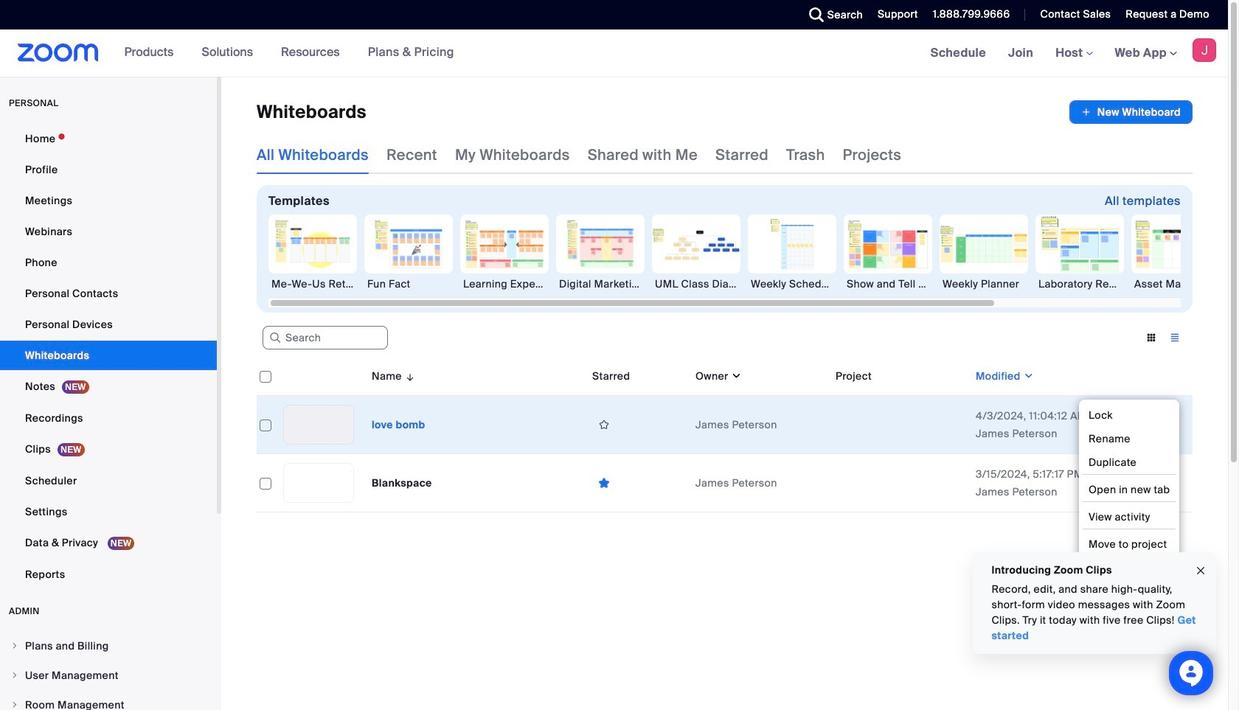 Task type: vqa. For each thing, say whether or not it's contained in the screenshot.
'love bomb, modified at Apr 03, 2024 by James Peterson, link' image
yes



Task type: describe. For each thing, give the bounding box(es) containing it.
digital marketing canvas element
[[556, 277, 645, 291]]

right image for first menu item from the top
[[10, 642, 19, 651]]

1 menu item from the top
[[0, 632, 217, 660]]

right image for second menu item from the top
[[10, 671, 19, 680]]

click to unstar the whiteboard blankspace image
[[592, 476, 616, 490]]

profile picture image
[[1193, 38, 1217, 62]]

2 menu item from the top
[[0, 662, 217, 690]]

more options for love bomb image
[[1156, 418, 1180, 432]]

grid mode, not selected image
[[1140, 331, 1164, 345]]

close image
[[1195, 563, 1207, 580]]

list mode, selected image
[[1164, 331, 1187, 345]]

cell for the click to star the whiteboard love bomb icon
[[830, 396, 970, 455]]

Search text field
[[263, 326, 388, 350]]

weekly planner element
[[940, 277, 1029, 291]]

tabs of all whiteboard page tab list
[[257, 136, 902, 174]]

add image
[[1082, 105, 1092, 120]]

thumbnail of blankspace image
[[284, 464, 353, 502]]

admin menu menu
[[0, 632, 217, 711]]

right image for 1st menu item from the bottom
[[10, 701, 19, 710]]

uml class diagram element
[[652, 277, 741, 291]]



Task type: locate. For each thing, give the bounding box(es) containing it.
2 right image from the top
[[10, 671, 19, 680]]

0 vertical spatial menu item
[[0, 632, 217, 660]]

application
[[1070, 100, 1193, 124], [257, 357, 1204, 524]]

click to star the whiteboard love bomb image
[[592, 418, 616, 432]]

1 cell from the top
[[830, 396, 970, 455]]

1 vertical spatial application
[[257, 357, 1204, 524]]

me-we-us retrospective element
[[269, 277, 357, 291]]

fun fact element
[[364, 277, 453, 291]]

0 vertical spatial application
[[1070, 100, 1193, 124]]

right image
[[10, 642, 19, 651], [10, 671, 19, 680], [10, 701, 19, 710]]

3 menu item from the top
[[0, 691, 217, 711]]

cell
[[830, 396, 970, 455], [830, 455, 970, 513]]

laboratory report element
[[1036, 277, 1124, 291]]

1 right image from the top
[[10, 642, 19, 651]]

1 vertical spatial menu item
[[0, 662, 217, 690]]

thumbnail of love bomb image
[[284, 406, 353, 444]]

3 right image from the top
[[10, 701, 19, 710]]

2 vertical spatial right image
[[10, 701, 19, 710]]

1 vertical spatial right image
[[10, 671, 19, 680]]

love bomb, modified at apr 03, 2024 by james peterson, link image
[[283, 405, 354, 445]]

menu item
[[0, 632, 217, 660], [0, 662, 217, 690], [0, 691, 217, 711]]

arrow down image
[[402, 367, 416, 385]]

show and tell with a twist element
[[844, 277, 933, 291]]

cell for click to unstar the whiteboard blankspace image
[[830, 455, 970, 513]]

banner
[[0, 30, 1229, 77]]

meetings navigation
[[920, 30, 1229, 77]]

asset management element
[[1132, 277, 1220, 291]]

0 vertical spatial right image
[[10, 642, 19, 651]]

love bomb element
[[372, 418, 425, 432]]

personal menu menu
[[0, 124, 217, 591]]

learning experience canvas element
[[460, 277, 549, 291]]

2 vertical spatial menu item
[[0, 691, 217, 711]]

weekly schedule element
[[748, 277, 837, 291]]

down image
[[1021, 369, 1035, 384]]

zoom logo image
[[18, 44, 99, 62]]

product information navigation
[[113, 30, 466, 77]]

blankspace element
[[372, 477, 432, 490]]

2 cell from the top
[[830, 455, 970, 513]]



